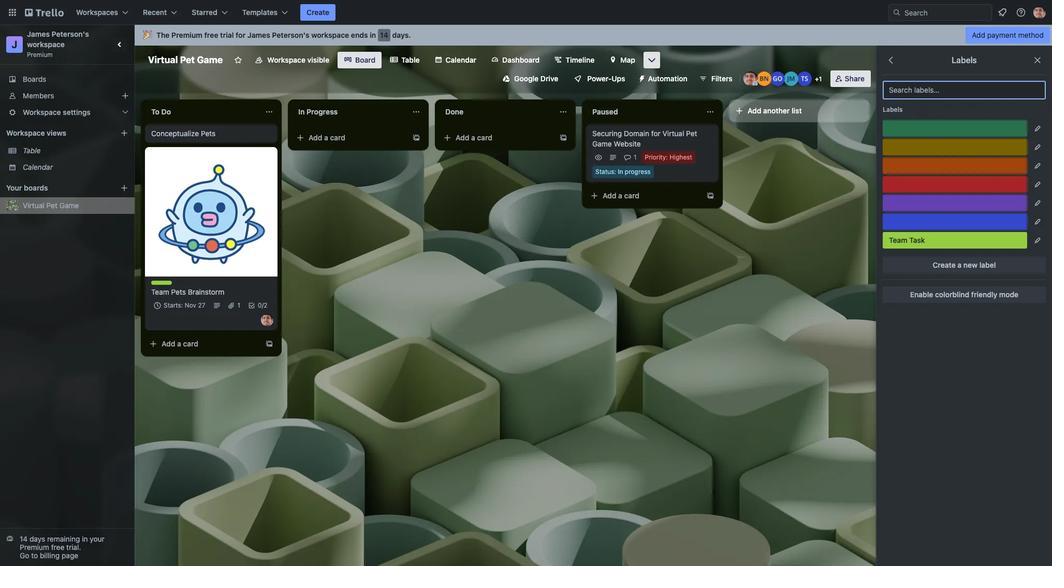 Task type: vqa. For each thing, say whether or not it's contained in the screenshot.
the Virtual Pet Game
yes



Task type: locate. For each thing, give the bounding box(es) containing it.
add another list button
[[730, 99, 871, 122]]

2 vertical spatial workspace
[[6, 129, 45, 137]]

0 horizontal spatial :
[[615, 168, 617, 176]]

+ 1
[[816, 75, 823, 83]]

0 horizontal spatial in
[[298, 107, 305, 116]]

in
[[370, 31, 376, 39], [82, 535, 88, 544]]

add a card down status : in progress
[[603, 191, 640, 200]]

1 vertical spatial virtual pet game
[[23, 201, 79, 210]]

To Do text field
[[145, 104, 259, 120]]

0 vertical spatial labels
[[952, 55, 978, 65]]

create a view image
[[120, 129, 129, 137]]

a for paused
[[619, 191, 623, 200]]

recent
[[143, 8, 167, 17]]

0 notifications image
[[997, 6, 1009, 19]]

the
[[156, 31, 170, 39]]

1
[[820, 75, 823, 83], [634, 153, 637, 161], [238, 302, 240, 309]]

table down the days.
[[402, 55, 420, 64]]

calendar
[[446, 55, 477, 64], [23, 163, 53, 172]]

share
[[845, 74, 865, 83]]

conceptualize pets link
[[151, 129, 272, 139]]

task up starts:
[[169, 281, 183, 289]]

j
[[12, 38, 17, 50]]

card down nov
[[183, 339, 198, 348]]

workspace for workspace visible
[[268, 55, 306, 64]]

star or unstar board image
[[234, 56, 243, 64]]

game inside "virtual pet game" link
[[59, 201, 79, 210]]

2 vertical spatial 1
[[238, 302, 240, 309]]

go to billing page link
[[20, 551, 78, 560]]

1 horizontal spatial in
[[618, 168, 624, 176]]

14 inside "14 days remaining in your premium free trial. go to billing page"
[[20, 535, 28, 544]]

table link down the days.
[[384, 52, 426, 68]]

peterson's up the workspace visible button
[[272, 31, 310, 39]]

add down the status
[[603, 191, 617, 200]]

0 vertical spatial workspace
[[268, 55, 306, 64]]

jeremy miller (jeremymiller198) image
[[784, 72, 799, 86]]

create up 🎉 the premium free trial for james peterson's workspace ends in 14 days.
[[307, 8, 330, 17]]

0 horizontal spatial create from template… image
[[265, 340, 274, 348]]

banner
[[135, 25, 1053, 46]]

free inside banner
[[204, 31, 218, 39]]

1 horizontal spatial 1
[[634, 153, 637, 161]]

1 horizontal spatial pet
[[180, 54, 195, 65]]

virtual down the at the top of page
[[148, 54, 178, 65]]

1 vertical spatial 1
[[634, 153, 637, 161]]

workspace for workspace views
[[6, 129, 45, 137]]

2 horizontal spatial pet
[[687, 129, 698, 138]]

boards
[[24, 183, 48, 192]]

1 vertical spatial in
[[82, 535, 88, 544]]

premium inside "14 days remaining in your premium free trial. go to billing page"
[[20, 543, 49, 552]]

go
[[20, 551, 29, 560]]

1 vertical spatial labels
[[883, 106, 903, 113]]

add a card button for paused
[[587, 188, 703, 204]]

workspace right j
[[27, 40, 65, 49]]

0 vertical spatial james peterson (jamespeterson93) image
[[1034, 6, 1047, 19]]

1 vertical spatial workspace
[[23, 108, 61, 117]]

: left "progress"
[[615, 168, 617, 176]]

0 / 2
[[258, 302, 268, 309]]

virtual down boards
[[23, 201, 44, 210]]

visible
[[308, 55, 330, 64]]

task for team task team pets brainstorm
[[169, 281, 183, 289]]

status : in progress
[[596, 168, 651, 176]]

team task team pets brainstorm
[[151, 281, 225, 296]]

1 left 0
[[238, 302, 240, 309]]

game down your boards with 1 items element
[[59, 201, 79, 210]]

create left new
[[934, 261, 956, 269]]

team
[[890, 236, 908, 245], [151, 281, 167, 289], [151, 288, 169, 296]]

0 horizontal spatial 1
[[238, 302, 240, 309]]

for right trial
[[236, 31, 246, 39]]

add for to do
[[162, 339, 175, 348]]

share button
[[831, 70, 872, 87]]

a for to do
[[177, 339, 181, 348]]

workspace inside james peterson's workspace premium
[[27, 40, 65, 49]]

0 vertical spatial 14
[[380, 31, 389, 39]]

tara schultz (taraschultz7) image
[[798, 72, 812, 86]]

sm image
[[634, 70, 649, 85]]

card for paused
[[625, 191, 640, 200]]

james down back to home image
[[27, 30, 50, 38]]

1 up "progress"
[[634, 153, 637, 161]]

: for status
[[615, 168, 617, 176]]

james peterson (jamespeterson93) image
[[1034, 6, 1047, 19], [744, 72, 758, 86]]

: for priority
[[666, 153, 668, 161]]

1 vertical spatial color: bold lime, title: "team task" element
[[151, 281, 183, 289]]

0 horizontal spatial calendar link
[[23, 162, 129, 173]]

0 vertical spatial in
[[370, 31, 376, 39]]

1 horizontal spatial peterson's
[[272, 31, 310, 39]]

james
[[27, 30, 50, 38], [248, 31, 270, 39]]

add a card down done
[[456, 133, 493, 142]]

In Progress text field
[[292, 104, 406, 120]]

timeline link
[[548, 52, 601, 68]]

0 vertical spatial pet
[[180, 54, 195, 65]]

0 horizontal spatial free
[[51, 543, 64, 552]]

domain
[[624, 129, 650, 138]]

game left star or unstar board icon
[[197, 54, 223, 65]]

virtual up priority : highest
[[663, 129, 685, 138]]

game inside securing domain for virtual pet game website
[[593, 139, 612, 148]]

for right domain
[[652, 129, 661, 138]]

1 horizontal spatial :
[[666, 153, 668, 161]]

0 vertical spatial create
[[307, 8, 330, 17]]

🎉 the premium free trial for james peterson's workspace ends in 14 days.
[[143, 31, 411, 39]]

calendar link up your boards with 1 items element
[[23, 162, 129, 173]]

1 vertical spatial calendar
[[23, 163, 53, 172]]

virtual pet game down the at the top of page
[[148, 54, 223, 65]]

0 horizontal spatial 14
[[20, 535, 28, 544]]

0 vertical spatial task
[[910, 236, 926, 245]]

pets down to do text box
[[201, 129, 216, 138]]

14
[[380, 31, 389, 39], [20, 535, 28, 544]]

virtual pet game
[[148, 54, 223, 65], [23, 201, 79, 210]]

0 vertical spatial virtual
[[148, 54, 178, 65]]

0 vertical spatial calendar
[[446, 55, 477, 64]]

0 vertical spatial game
[[197, 54, 223, 65]]

1 vertical spatial calendar link
[[23, 162, 129, 173]]

peterson's inside james peterson's workspace premium
[[52, 30, 89, 38]]

1 horizontal spatial game
[[197, 54, 223, 65]]

14 left days
[[20, 535, 28, 544]]

1 vertical spatial free
[[51, 543, 64, 552]]

workspace settings button
[[0, 104, 135, 121]]

0 horizontal spatial workspace
[[27, 40, 65, 49]]

for inside securing domain for virtual pet game website
[[652, 129, 661, 138]]

filters button
[[696, 70, 736, 87]]

banner containing 🎉
[[135, 25, 1053, 46]]

1 vertical spatial premium
[[27, 51, 53, 59]]

0 vertical spatial 1
[[820, 75, 823, 83]]

2 horizontal spatial game
[[593, 139, 612, 148]]

billing
[[40, 551, 60, 560]]

create inside create a new label button
[[934, 261, 956, 269]]

1 vertical spatial create from template… image
[[707, 192, 715, 200]]

game
[[197, 54, 223, 65], [593, 139, 612, 148], [59, 201, 79, 210]]

1 horizontal spatial labels
[[952, 55, 978, 65]]

a down done text box
[[472, 133, 476, 142]]

add a card button for done
[[439, 130, 555, 146]]

1 horizontal spatial 14
[[380, 31, 389, 39]]

0
[[258, 302, 262, 309]]

your boards
[[6, 183, 48, 192]]

in right ends
[[370, 31, 376, 39]]

a for in progress
[[324, 133, 328, 142]]

do
[[161, 107, 171, 116]]

map
[[621, 55, 636, 64]]

table link down views at the left of page
[[23, 146, 129, 156]]

create
[[307, 8, 330, 17], [934, 261, 956, 269]]

workspaces button
[[70, 4, 135, 21]]

0 vertical spatial free
[[204, 31, 218, 39]]

1 horizontal spatial free
[[204, 31, 218, 39]]

0 horizontal spatial table link
[[23, 146, 129, 156]]

a down progress
[[324, 133, 328, 142]]

dashboard link
[[485, 52, 546, 68]]

add a card button down done text box
[[439, 130, 555, 146]]

automation button
[[634, 70, 694, 87]]

0 horizontal spatial create
[[307, 8, 330, 17]]

members link
[[0, 88, 135, 104]]

0 horizontal spatial pets
[[171, 288, 186, 296]]

0 vertical spatial virtual pet game
[[148, 54, 223, 65]]

securing
[[593, 129, 622, 138]]

google
[[515, 74, 539, 83]]

create a new label button
[[883, 257, 1047, 274]]

2 horizontal spatial virtual
[[663, 129, 685, 138]]

game down securing
[[593, 139, 612, 148]]

your boards with 1 items element
[[6, 182, 105, 194]]

to do
[[151, 107, 171, 116]]

workspace down 🎉 the premium free trial for james peterson's workspace ends in 14 days.
[[268, 55, 306, 64]]

add a card button down 27
[[145, 336, 261, 352]]

0 vertical spatial for
[[236, 31, 246, 39]]

1 right tara schultz (taraschultz7) image
[[820, 75, 823, 83]]

1 horizontal spatial pets
[[201, 129, 216, 138]]

james peterson (jamespeterson93) image inside primary 'element'
[[1034, 6, 1047, 19]]

1 horizontal spatial workspace
[[312, 31, 349, 39]]

create from template… image for to do
[[265, 340, 274, 348]]

Search field
[[902, 5, 992, 20]]

2 vertical spatial pet
[[46, 201, 57, 210]]

search image
[[893, 8, 902, 17]]

ups
[[612, 74, 626, 83]]

label
[[980, 261, 997, 269]]

1 horizontal spatial james peterson (jamespeterson93) image
[[1034, 6, 1047, 19]]

workspace inside dropdown button
[[23, 108, 61, 117]]

card down "progress"
[[625, 191, 640, 200]]

your
[[90, 535, 105, 544]]

1 vertical spatial for
[[652, 129, 661, 138]]

trial
[[220, 31, 234, 39]]

templates button
[[236, 4, 294, 21]]

table down workspace views
[[23, 146, 41, 155]]

1 horizontal spatial virtual pet game
[[148, 54, 223, 65]]

add left payment
[[973, 31, 986, 39]]

j link
[[6, 36, 23, 53]]

workspace left views at the left of page
[[6, 129, 45, 137]]

0 vertical spatial pets
[[201, 129, 216, 138]]

1 horizontal spatial for
[[652, 129, 661, 138]]

14 left the days.
[[380, 31, 389, 39]]

a down status : in progress
[[619, 191, 623, 200]]

james peterson (jamespeterson93) image right open information menu image
[[1034, 6, 1047, 19]]

create from template… image
[[412, 134, 421, 142], [707, 192, 715, 200], [265, 340, 274, 348]]

colorblind
[[936, 290, 970, 299]]

list
[[792, 106, 802, 115]]

card for in progress
[[330, 133, 346, 142]]

0 horizontal spatial calendar
[[23, 163, 53, 172]]

: left highest
[[666, 153, 668, 161]]

color: bold lime, title: "team task" element down color: blue, title: none element
[[883, 232, 1028, 249]]

workspace visible button
[[249, 52, 336, 68]]

1 vertical spatial 14
[[20, 535, 28, 544]]

virtual
[[148, 54, 178, 65], [663, 129, 685, 138], [23, 201, 44, 210]]

1 vertical spatial workspace
[[27, 40, 65, 49]]

workspace down members
[[23, 108, 61, 117]]

0 vertical spatial in
[[298, 107, 305, 116]]

in left your
[[82, 535, 88, 544]]

power-ups button
[[567, 70, 632, 87]]

0 vertical spatial create from template… image
[[412, 134, 421, 142]]

add a card button down in progress text field
[[292, 130, 408, 146]]

ben nelson (bennelson96) image
[[757, 72, 772, 86]]

14 days remaining in your premium free trial. go to billing page
[[20, 535, 105, 560]]

color: bold lime, title: "team task" element
[[883, 232, 1028, 249], [151, 281, 183, 289]]

recent button
[[137, 4, 184, 21]]

workspace down create button
[[312, 31, 349, 39]]

add a card down "starts: nov 27" on the left bottom of the page
[[162, 339, 198, 348]]

add a card button down "progress"
[[587, 188, 703, 204]]

2 vertical spatial create from template… image
[[265, 340, 274, 348]]

create button
[[301, 4, 336, 21]]

create a new label
[[934, 261, 997, 269]]

0 vertical spatial calendar link
[[428, 52, 483, 68]]

1 vertical spatial create
[[934, 261, 956, 269]]

calendar link up done
[[428, 52, 483, 68]]

0 horizontal spatial game
[[59, 201, 79, 210]]

task down color: blue, title: none element
[[910, 236, 926, 245]]

1 vertical spatial task
[[169, 281, 183, 289]]

task
[[910, 236, 926, 245], [169, 281, 183, 289]]

calendar link
[[428, 52, 483, 68], [23, 162, 129, 173]]

2 horizontal spatial create from template… image
[[707, 192, 715, 200]]

0 horizontal spatial james
[[27, 30, 50, 38]]

add a card for paused
[[603, 191, 640, 200]]

create from template… image
[[560, 134, 568, 142]]

2 vertical spatial virtual
[[23, 201, 44, 210]]

add payment method link
[[966, 27, 1051, 44]]

1 vertical spatial virtual
[[663, 129, 685, 138]]

premium inside james peterson's workspace premium
[[27, 51, 53, 59]]

color: bold lime, title: "team task" element up starts:
[[151, 281, 183, 289]]

game inside virtual pet game text field
[[197, 54, 223, 65]]

workspace inside button
[[268, 55, 306, 64]]

add for done
[[456, 133, 470, 142]]

in left progress
[[298, 107, 305, 116]]

power-
[[588, 74, 612, 83]]

0 horizontal spatial labels
[[883, 106, 903, 113]]

add down done
[[456, 133, 470, 142]]

1 horizontal spatial create
[[934, 261, 956, 269]]

starred
[[192, 8, 217, 17]]

customize views image
[[647, 55, 657, 65]]

table
[[402, 55, 420, 64], [23, 146, 41, 155]]

add
[[973, 31, 986, 39], [748, 106, 762, 115], [309, 133, 323, 142], [456, 133, 470, 142], [603, 191, 617, 200], [162, 339, 175, 348]]

james peterson (jamespeterson93) image left the gary orlando (garyorlando) icon in the right of the page
[[744, 72, 758, 86]]

:
[[666, 153, 668, 161], [615, 168, 617, 176]]

1 horizontal spatial color: bold lime, title: "team task" element
[[883, 232, 1028, 249]]

card down done text box
[[478, 133, 493, 142]]

1 horizontal spatial virtual
[[148, 54, 178, 65]]

new
[[964, 261, 978, 269]]

0 horizontal spatial peterson's
[[52, 30, 89, 38]]

labels
[[952, 55, 978, 65], [883, 106, 903, 113]]

peterson's down back to home image
[[52, 30, 89, 38]]

0 horizontal spatial in
[[82, 535, 88, 544]]

james down templates
[[248, 31, 270, 39]]

pets up starts:
[[171, 288, 186, 296]]

0 horizontal spatial color: bold lime, title: "team task" element
[[151, 281, 183, 289]]

create inside create button
[[307, 8, 330, 17]]

in right the status
[[618, 168, 624, 176]]

in inside in progress text field
[[298, 107, 305, 116]]

power-ups
[[588, 74, 626, 83]]

pet
[[180, 54, 195, 65], [687, 129, 698, 138], [46, 201, 57, 210]]

add left another
[[748, 106, 762, 115]]

a left new
[[958, 261, 962, 269]]

0 vertical spatial table link
[[384, 52, 426, 68]]

0 horizontal spatial task
[[169, 281, 183, 289]]

enable colorblind friendly mode
[[911, 290, 1019, 299]]

add down starts:
[[162, 339, 175, 348]]

add a card down progress
[[309, 133, 346, 142]]

1 vertical spatial pet
[[687, 129, 698, 138]]

task inside team task team pets brainstorm
[[169, 281, 183, 289]]

0 horizontal spatial virtual pet game
[[23, 201, 79, 210]]

1 horizontal spatial calendar
[[446, 55, 477, 64]]

add down 'in progress' on the left
[[309, 133, 323, 142]]

27
[[198, 302, 205, 309]]

a down "starts: nov 27" on the left bottom of the page
[[177, 339, 181, 348]]

virtual pet game down your boards with 1 items element
[[23, 201, 79, 210]]

1 vertical spatial pets
[[171, 288, 186, 296]]

Search labels… text field
[[883, 81, 1047, 99]]

nov
[[185, 302, 196, 309]]

0 horizontal spatial pet
[[46, 201, 57, 210]]

add a card for in progress
[[309, 133, 346, 142]]

card down in progress text field
[[330, 133, 346, 142]]

virtual pet game link
[[23, 201, 129, 211]]



Task type: describe. For each thing, give the bounding box(es) containing it.
enable
[[911, 290, 934, 299]]

add a card button for in progress
[[292, 130, 408, 146]]

+
[[816, 75, 820, 83]]

create from template… image for in progress
[[412, 134, 421, 142]]

enable colorblind friendly mode button
[[883, 287, 1047, 303]]

workspace visible
[[268, 55, 330, 64]]

confetti image
[[143, 31, 152, 39]]

google drive icon image
[[503, 75, 510, 82]]

james peterson's workspace link
[[27, 30, 91, 49]]

add a card for done
[[456, 133, 493, 142]]

color: green, title: none element
[[883, 120, 1028, 137]]

task for team task
[[910, 236, 926, 245]]

ends
[[351, 31, 368, 39]]

virtual inside securing domain for virtual pet game website
[[663, 129, 685, 138]]

boards link
[[0, 71, 135, 88]]

create for create a new label
[[934, 261, 956, 269]]

page
[[62, 551, 78, 560]]

days
[[30, 535, 45, 544]]

14 inside banner
[[380, 31, 389, 39]]

1 vertical spatial table link
[[23, 146, 129, 156]]

starts:
[[164, 302, 183, 309]]

in progress
[[298, 107, 338, 116]]

pets inside team task team pets brainstorm
[[171, 288, 186, 296]]

2
[[264, 302, 268, 309]]

color: yellow, title: none element
[[883, 139, 1028, 155]]

add a card button for to do
[[145, 336, 261, 352]]

to
[[31, 551, 38, 560]]

templates
[[242, 8, 278, 17]]

workspace settings
[[23, 108, 91, 117]]

virtual inside text field
[[148, 54, 178, 65]]

a inside create a new label button
[[958, 261, 962, 269]]

add for in progress
[[309, 133, 323, 142]]

1 vertical spatial in
[[618, 168, 624, 176]]

primary element
[[0, 0, 1053, 25]]

add for paused
[[603, 191, 617, 200]]

0 vertical spatial premium
[[172, 31, 203, 39]]

0 horizontal spatial virtual
[[23, 201, 44, 210]]

🎉
[[143, 31, 152, 39]]

james peterson (jamespeterson93) image
[[261, 314, 274, 326]]

board
[[355, 55, 376, 64]]

add board image
[[120, 184, 129, 192]]

1 horizontal spatial table link
[[384, 52, 426, 68]]

starred button
[[186, 4, 234, 21]]

brainstorm
[[188, 288, 225, 296]]

in inside "14 days remaining in your premium free trial. go to billing page"
[[82, 535, 88, 544]]

website
[[614, 139, 641, 148]]

done
[[446, 107, 464, 116]]

1 horizontal spatial james
[[248, 31, 270, 39]]

highest
[[670, 153, 693, 161]]

workspace for workspace settings
[[23, 108, 61, 117]]

progress
[[307, 107, 338, 116]]

0 vertical spatial color: bold lime, title: "team task" element
[[883, 232, 1028, 249]]

paused
[[593, 107, 618, 116]]

team for team task team pets brainstorm
[[151, 281, 167, 289]]

your
[[6, 183, 22, 192]]

drive
[[541, 74, 559, 83]]

starts: nov 27
[[164, 302, 205, 309]]

0 horizontal spatial for
[[236, 31, 246, 39]]

add inside button
[[748, 106, 762, 115]]

friendly
[[972, 290, 998, 299]]

a for done
[[472, 133, 476, 142]]

add payment method
[[973, 31, 1045, 39]]

filters
[[712, 74, 733, 83]]

timeline
[[566, 55, 595, 64]]

workspace navigation collapse icon image
[[113, 37, 127, 52]]

team task
[[890, 236, 926, 245]]

priority
[[645, 153, 666, 161]]

free inside "14 days remaining in your premium free trial. go to billing page"
[[51, 543, 64, 552]]

team for team task
[[890, 236, 908, 245]]

color: orange, title: none element
[[883, 158, 1028, 174]]

dashboard
[[503, 55, 540, 64]]

workspaces
[[76, 8, 118, 17]]

trial.
[[66, 543, 81, 552]]

payment
[[988, 31, 1017, 39]]

status
[[596, 168, 615, 176]]

settings
[[63, 108, 91, 117]]

color: blue, title: none element
[[883, 213, 1028, 230]]

boards
[[23, 75, 46, 83]]

google drive button
[[497, 70, 565, 87]]

0 horizontal spatial james peterson (jamespeterson93) image
[[744, 72, 758, 86]]

pet inside text field
[[180, 54, 195, 65]]

/
[[262, 302, 264, 309]]

another
[[764, 106, 790, 115]]

days.
[[393, 31, 411, 39]]

0 horizontal spatial table
[[23, 146, 41, 155]]

2 horizontal spatial 1
[[820, 75, 823, 83]]

card for done
[[478, 133, 493, 142]]

priority : highest
[[645, 153, 693, 161]]

this member is an admin of this board. image
[[753, 81, 758, 86]]

Done text field
[[439, 104, 553, 120]]

views
[[47, 129, 66, 137]]

color: purple, title: none element
[[883, 195, 1028, 211]]

method
[[1019, 31, 1045, 39]]

to
[[151, 107, 160, 116]]

gary orlando (garyorlando) image
[[771, 72, 785, 86]]

back to home image
[[25, 4, 64, 21]]

remaining
[[47, 535, 80, 544]]

Paused text field
[[587, 104, 701, 120]]

1 horizontal spatial calendar link
[[428, 52, 483, 68]]

workspace views
[[6, 129, 66, 137]]

Board name text field
[[143, 52, 228, 68]]

create from template… image for paused
[[707, 192, 715, 200]]

create for create
[[307, 8, 330, 17]]

securing domain for virtual pet game website link
[[593, 129, 713, 149]]

color: red, title: none element
[[883, 176, 1028, 193]]

james inside james peterson's workspace premium
[[27, 30, 50, 38]]

open information menu image
[[1017, 7, 1027, 18]]

google drive
[[515, 74, 559, 83]]

map link
[[603, 52, 642, 68]]

team pets brainstorm link
[[151, 287, 272, 297]]

add a card for to do
[[162, 339, 198, 348]]

virtual pet game inside text field
[[148, 54, 223, 65]]

board link
[[338, 52, 382, 68]]

0 vertical spatial workspace
[[312, 31, 349, 39]]

progress
[[625, 168, 651, 176]]

james peterson's workspace premium
[[27, 30, 91, 59]]

securing domain for virtual pet game website
[[593, 129, 698, 148]]

1 horizontal spatial in
[[370, 31, 376, 39]]

1 horizontal spatial table
[[402, 55, 420, 64]]

pet inside securing domain for virtual pet game website
[[687, 129, 698, 138]]

conceptualize pets
[[151, 129, 216, 138]]

automation
[[649, 74, 688, 83]]

card for to do
[[183, 339, 198, 348]]



